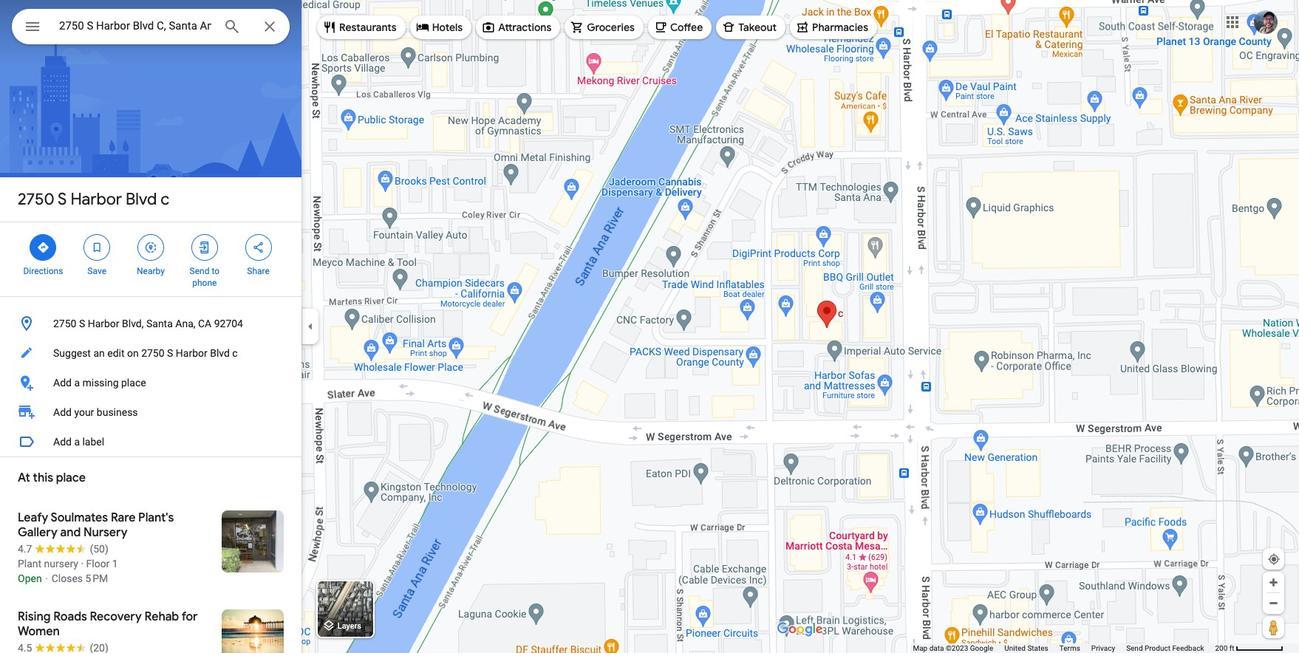 Task type: locate. For each thing, give the bounding box(es) containing it.
harbor up 
[[71, 189, 122, 210]]

add for add your business
[[53, 407, 72, 418]]

3 add from the top
[[53, 436, 72, 448]]

floor
[[86, 558, 110, 570]]

1 vertical spatial blvd
[[210, 348, 230, 359]]

add left your
[[53, 407, 72, 418]]

a for missing
[[74, 377, 80, 389]]

1 vertical spatial 2750
[[53, 318, 76, 330]]

0 vertical spatial 2750
[[18, 189, 54, 210]]

suggest an edit on 2750 s harbor blvd c button
[[0, 339, 302, 368]]

1 vertical spatial s
[[79, 318, 85, 330]]

harbor inside button
[[88, 318, 119, 330]]

hotels
[[432, 21, 463, 34]]

add for add a label
[[53, 436, 72, 448]]

send product feedback button
[[1127, 644, 1205, 654]]

1 add from the top
[[53, 377, 72, 389]]

2750 up 
[[18, 189, 54, 210]]

s
[[58, 189, 67, 210], [79, 318, 85, 330], [167, 348, 173, 359]]

united states button
[[1005, 644, 1049, 654]]

send to phone
[[190, 266, 220, 288]]

santa
[[146, 318, 173, 330]]

1
[[112, 558, 118, 570]]

5 pm
[[85, 573, 108, 585]]

pharmacies
[[813, 21, 869, 34]]

send product feedback
[[1127, 645, 1205, 653]]

on
[[127, 348, 139, 359]]

takeout button
[[717, 10, 786, 45]]

united
[[1005, 645, 1026, 653]]

roads
[[53, 610, 87, 625]]

2 a from the top
[[74, 436, 80, 448]]

hotels button
[[410, 10, 472, 45]]

s inside "button"
[[167, 348, 173, 359]]

0 vertical spatial harbor
[[71, 189, 122, 210]]

your
[[74, 407, 94, 418]]

blvd up  at the top of the page
[[126, 189, 157, 210]]

0 horizontal spatial send
[[190, 266, 210, 277]]

place right this
[[56, 471, 86, 486]]

rising roads recovery rehab for women
[[18, 610, 198, 640]]

add
[[53, 377, 72, 389], [53, 407, 72, 418], [53, 436, 72, 448]]

ana,
[[175, 318, 196, 330]]

harbor
[[71, 189, 122, 210], [88, 318, 119, 330], [176, 348, 208, 359]]

1 horizontal spatial c
[[232, 348, 238, 359]]

footer
[[913, 644, 1216, 654]]

a left the label
[[74, 436, 80, 448]]

a left the missing
[[74, 377, 80, 389]]

1 vertical spatial a
[[74, 436, 80, 448]]

and
[[60, 526, 81, 540]]

blvd inside "button"
[[210, 348, 230, 359]]

rising
[[18, 610, 51, 625]]

c up actions for 2750 s harbor blvd c region
[[161, 189, 170, 210]]

place down on
[[121, 377, 146, 389]]

0 vertical spatial send
[[190, 266, 210, 277]]

share
[[247, 266, 270, 277]]

2 horizontal spatial s
[[167, 348, 173, 359]]

privacy button
[[1092, 644, 1116, 654]]

2750 right on
[[141, 348, 165, 359]]

harbor down ana,
[[176, 348, 208, 359]]

0 vertical spatial blvd
[[126, 189, 157, 210]]

data
[[930, 645, 945, 653]]

ft
[[1230, 645, 1235, 653]]

groceries button
[[565, 10, 644, 45]]

None field
[[59, 17, 211, 35]]

2 vertical spatial harbor
[[176, 348, 208, 359]]

women
[[18, 625, 60, 640]]

0 vertical spatial a
[[74, 377, 80, 389]]

0 vertical spatial s
[[58, 189, 67, 210]]

ca
[[198, 318, 212, 330]]

to
[[212, 266, 220, 277]]

s inside button
[[79, 318, 85, 330]]

2750
[[18, 189, 54, 210], [53, 318, 76, 330], [141, 348, 165, 359]]

add left the label
[[53, 436, 72, 448]]

1 horizontal spatial blvd
[[210, 348, 230, 359]]

united states
[[1005, 645, 1049, 653]]

send
[[190, 266, 210, 277], [1127, 645, 1143, 653]]

restaurants
[[339, 21, 397, 34]]

add for add a missing place
[[53, 377, 72, 389]]

add down suggest
[[53, 377, 72, 389]]

1 horizontal spatial send
[[1127, 645, 1143, 653]]

0 vertical spatial add
[[53, 377, 72, 389]]

harbor left blvd,
[[88, 318, 119, 330]]

nursery
[[44, 558, 78, 570]]

200
[[1216, 645, 1228, 653]]

a for label
[[74, 436, 80, 448]]

send inside send product feedback button
[[1127, 645, 1143, 653]]

place inside add a missing place button
[[121, 377, 146, 389]]

send inside send to phone
[[190, 266, 210, 277]]

for
[[182, 610, 198, 625]]

2 vertical spatial s
[[167, 348, 173, 359]]

1 vertical spatial add
[[53, 407, 72, 418]]

c
[[161, 189, 170, 210], [232, 348, 238, 359]]

s for 2750 s harbor blvd c
[[58, 189, 67, 210]]

groceries
[[587, 21, 635, 34]]

zoom in image
[[1269, 577, 1280, 589]]

2750 up suggest
[[53, 318, 76, 330]]

a
[[74, 377, 80, 389], [74, 436, 80, 448]]

2750 inside button
[[53, 318, 76, 330]]

nearby
[[137, 266, 165, 277]]

1 a from the top
[[74, 377, 80, 389]]

show street view coverage image
[[1264, 617, 1285, 639]]

footer containing map data ©2023 google
[[913, 644, 1216, 654]]

0 horizontal spatial c
[[161, 189, 170, 210]]

product
[[1145, 645, 1171, 653]]

1 vertical spatial c
[[232, 348, 238, 359]]

1 vertical spatial harbor
[[88, 318, 119, 330]]

show your location image
[[1268, 553, 1281, 566]]


[[252, 240, 265, 256]]

blvd down 92704
[[210, 348, 230, 359]]

rare
[[111, 511, 136, 526]]

blvd,
[[122, 318, 144, 330]]

2 vertical spatial add
[[53, 436, 72, 448]]

send left product
[[1127, 645, 1143, 653]]

map
[[913, 645, 928, 653]]

0 horizontal spatial s
[[58, 189, 67, 210]]

1 vertical spatial place
[[56, 471, 86, 486]]

terms
[[1060, 645, 1081, 653]]

restaurants button
[[317, 10, 406, 45]]

layers
[[338, 622, 361, 632]]

blvd
[[126, 189, 157, 210], [210, 348, 230, 359]]


[[198, 240, 211, 256]]

add a label
[[53, 436, 104, 448]]

2 add from the top
[[53, 407, 72, 418]]

send for send to phone
[[190, 266, 210, 277]]

pharmacies button
[[790, 10, 878, 45]]

directions
[[23, 266, 63, 277]]

c down 92704
[[232, 348, 238, 359]]

1 horizontal spatial s
[[79, 318, 85, 330]]

send up phone
[[190, 266, 210, 277]]

suggest
[[53, 348, 91, 359]]

2750 s harbor blvd c
[[18, 189, 170, 210]]

google account: cj baylor  
(christian.baylor@adept.ai) image
[[1255, 10, 1278, 34]]

1 vertical spatial send
[[1127, 645, 1143, 653]]

0 horizontal spatial place
[[56, 471, 86, 486]]

collapse side panel image
[[302, 319, 319, 335]]

1 horizontal spatial place
[[121, 377, 146, 389]]

add a label button
[[0, 427, 302, 457]]

2 vertical spatial 2750
[[141, 348, 165, 359]]

suggest an edit on 2750 s harbor blvd c
[[53, 348, 238, 359]]

0 vertical spatial place
[[121, 377, 146, 389]]



Task type: vqa. For each thing, say whether or not it's contained in the screenshot.
Absecon for Blvd,
no



Task type: describe. For each thing, give the bounding box(es) containing it.
plant's
[[138, 511, 174, 526]]

open
[[18, 573, 42, 585]]

google maps element
[[0, 0, 1300, 654]]

leafy
[[18, 511, 48, 526]]

edit
[[107, 348, 125, 359]]

2750 s harbor blvd c main content
[[0, 0, 302, 654]]

feedback
[[1173, 645, 1205, 653]]

plant
[[18, 558, 42, 570]]

coffee
[[671, 21, 703, 34]]

takeout
[[739, 21, 777, 34]]

(50)
[[90, 543, 109, 555]]


[[37, 240, 50, 256]]

harbor inside "button"
[[176, 348, 208, 359]]

⋅
[[44, 573, 49, 585]]

recovery
[[90, 610, 142, 625]]

0 vertical spatial c
[[161, 189, 170, 210]]

s for 2750 s harbor blvd, santa ana, ca 92704
[[79, 318, 85, 330]]

missing
[[82, 377, 119, 389]]

footer inside google maps element
[[913, 644, 1216, 654]]

add your business
[[53, 407, 138, 418]]

attractions button
[[476, 10, 561, 45]]

an
[[93, 348, 105, 359]]

gallery
[[18, 526, 57, 540]]

92704
[[214, 318, 243, 330]]

at
[[18, 471, 30, 486]]

·
[[81, 558, 84, 570]]

2750 for 2750 s harbor blvd c
[[18, 189, 54, 210]]

phone
[[192, 278, 217, 288]]

2750 for 2750 s harbor blvd, santa ana, ca 92704
[[53, 318, 76, 330]]

this
[[33, 471, 53, 486]]

attractions
[[498, 21, 552, 34]]

0 horizontal spatial blvd
[[126, 189, 157, 210]]

2750 S Harbor Blvd C, Santa Ana, CA 92704 field
[[12, 9, 290, 44]]

business
[[97, 407, 138, 418]]

send for send product feedback
[[1127, 645, 1143, 653]]


[[24, 16, 41, 37]]

harbor for blvd,
[[88, 318, 119, 330]]

4.7
[[18, 543, 32, 555]]


[[90, 240, 104, 256]]

harbor for blvd
[[71, 189, 122, 210]]

none field inside 2750 s harbor blvd c, santa ana, ca 92704 field
[[59, 17, 211, 35]]

coffee button
[[648, 10, 712, 45]]

map data ©2023 google
[[913, 645, 994, 653]]

terms button
[[1060, 644, 1081, 654]]

 button
[[12, 9, 53, 47]]

zoom out image
[[1269, 598, 1280, 609]]

closes
[[52, 573, 83, 585]]

 search field
[[12, 9, 290, 47]]

states
[[1028, 645, 1049, 653]]

google
[[971, 645, 994, 653]]

soulmates
[[51, 511, 108, 526]]

save
[[88, 266, 106, 277]]

rising roads recovery rehab for women link
[[0, 598, 302, 654]]

privacy
[[1092, 645, 1116, 653]]

leafy soulmates rare plant's gallery and nursery
[[18, 511, 174, 540]]

©2023
[[946, 645, 969, 653]]


[[144, 240, 157, 256]]

2750 s harbor blvd, santa ana, ca 92704
[[53, 318, 243, 330]]

label
[[82, 436, 104, 448]]

add a missing place
[[53, 377, 146, 389]]

200 ft button
[[1216, 645, 1284, 653]]

4.7 stars 50 reviews image
[[18, 542, 109, 557]]

4.5 stars 20 reviews image
[[18, 641, 109, 654]]

at this place
[[18, 471, 86, 486]]

plant nursery · floor 1 open ⋅ closes 5 pm
[[18, 558, 118, 585]]

nursery
[[84, 526, 128, 540]]

actions for 2750 s harbor blvd c region
[[0, 223, 302, 296]]

2750 s harbor blvd, santa ana, ca 92704 button
[[0, 309, 302, 339]]

add your business link
[[0, 398, 302, 427]]

rehab
[[145, 610, 179, 625]]

add a missing place button
[[0, 368, 302, 398]]

2750 inside "button"
[[141, 348, 165, 359]]

c inside "button"
[[232, 348, 238, 359]]



